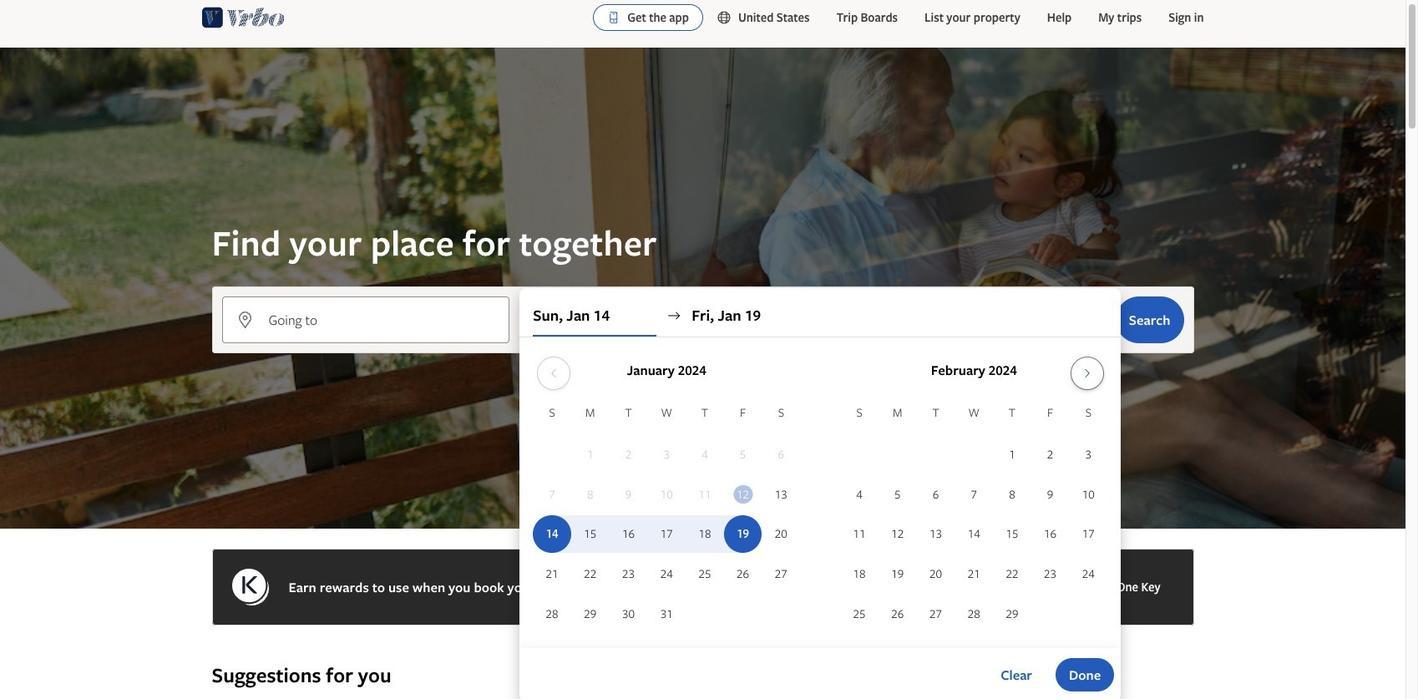 Task type: vqa. For each thing, say whether or not it's contained in the screenshot.
TEXT BOX
no



Task type: describe. For each thing, give the bounding box(es) containing it.
recently viewed region
[[202, 636, 1204, 662]]

wizard region
[[0, 48, 1406, 699]]

february 2024 element
[[840, 403, 1108, 635]]

january 2024 element
[[533, 403, 800, 635]]

small image
[[716, 10, 738, 25]]

directional image
[[667, 308, 682, 323]]



Task type: locate. For each thing, give the bounding box(es) containing it.
previous month image
[[544, 367, 564, 380]]

vrbo logo image
[[202, 4, 285, 31]]

main content
[[0, 48, 1406, 699]]

application inside wizard region
[[533, 350, 1108, 635]]

download the app button image
[[607, 11, 621, 24]]

next month image
[[1077, 367, 1097, 380]]

application
[[533, 350, 1108, 635]]

today element
[[733, 485, 753, 503]]



